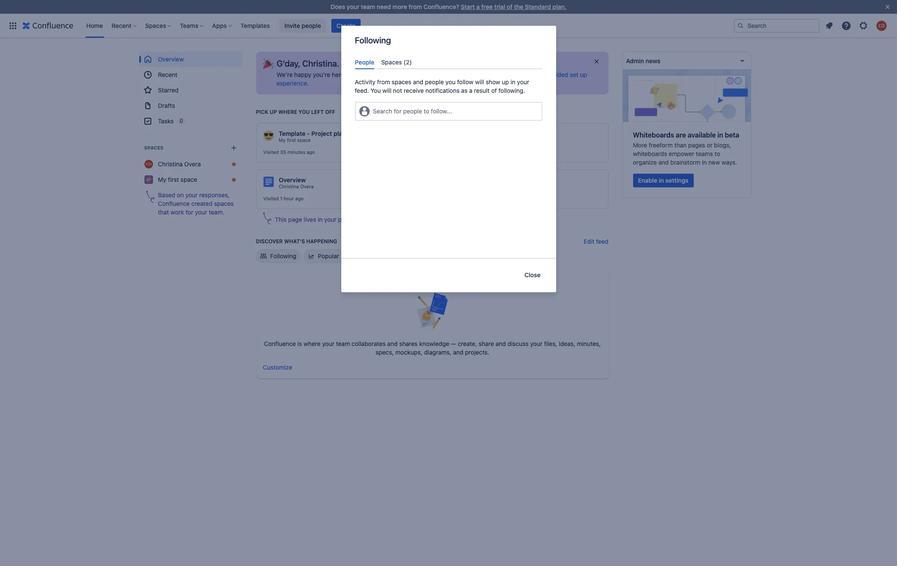 Task type: describe. For each thing, give the bounding box(es) containing it.
first inside the template - project plan my first space
[[287, 137, 296, 143]]

result
[[474, 87, 490, 94]]

spaces inside 'based on your responses, confluence created spaces that work for your team.'
[[214, 200, 234, 207]]

Search for people to follow... text field
[[373, 107, 375, 116]]

your left personal
[[324, 216, 337, 223]]

basics.
[[443, 216, 463, 223]]

whiteboards
[[633, 131, 674, 139]]

trial
[[494, 3, 505, 10]]

close button
[[520, 268, 546, 282]]

invite people
[[285, 22, 321, 29]]

invite
[[285, 22, 300, 29]]

in right lives at the top left of the page
[[318, 216, 323, 223]]

banner containing home
[[0, 14, 897, 38]]

0 vertical spatial christina
[[158, 160, 183, 168]]

created
[[191, 200, 213, 207]]

0 vertical spatial a
[[477, 3, 480, 10]]

plan
[[334, 130, 346, 137]]

1 horizontal spatial the
[[514, 3, 524, 10]]

edit
[[584, 238, 595, 245]]

experience
[[277, 80, 307, 87]]

confluence inside confluence is where your team collaborates and shares knowledge — create, share and discuss your files, ideas, minutes, specs, mockups, diagrams, and projects.
[[264, 340, 296, 347]]

create,
[[458, 340, 477, 347]]

1 horizontal spatial christina overa link
[[279, 184, 314, 190]]

beta
[[725, 131, 740, 139]]

starred
[[158, 86, 179, 94]]

where for you
[[278, 109, 297, 115]]

0
[[180, 118, 183, 124]]

apps button
[[210, 19, 235, 32]]

here
[[366, 58, 383, 68]]

team.
[[209, 209, 225, 216]]

close image
[[883, 2, 893, 12]]

happening
[[306, 238, 337, 245]]

0 vertical spatial we're
[[341, 58, 364, 68]]

edit feed button
[[584, 237, 609, 246]]

guided
[[549, 71, 569, 78]]

2 vertical spatial spaces
[[144, 145, 164, 151]]

you'd
[[353, 71, 368, 78]]

shares
[[399, 340, 418, 347]]

does
[[331, 3, 345, 10]]

1 horizontal spatial from
[[409, 3, 422, 10]]

discover what's happening
[[256, 238, 337, 245]]

unstar this space image for my first space
[[230, 176, 237, 183]]

for inside following dialog
[[394, 108, 402, 115]]

ways.
[[722, 159, 737, 166]]

are
[[676, 131, 686, 139]]

ideas,
[[559, 340, 575, 347]]

1 vertical spatial the
[[432, 216, 441, 223]]

1 horizontal spatial overa
[[300, 184, 314, 189]]

popular button
[[304, 249, 343, 263]]

what's
[[284, 238, 305, 245]]

visited for visited 35 minutes ago
[[263, 149, 279, 155]]

that
[[158, 209, 169, 216]]

1 vertical spatial will
[[383, 87, 392, 94]]

show inside the activity from spaces and people you follow will show up in your feed. you will not receive notifications as a result of following.
[[486, 78, 500, 86]]

available
[[688, 131, 716, 139]]

first inside my first space link
[[168, 176, 179, 183]]

up up "follow"
[[465, 71, 472, 78]]

up inside guided set up experience
[[580, 71, 587, 78]]

our
[[539, 71, 548, 78]]

your right is
[[322, 340, 334, 347]]

0 horizontal spatial my first space link
[[139, 172, 242, 187]]

minutes,
[[577, 340, 601, 347]]

0 horizontal spatial show
[[405, 216, 419, 223]]

does your team need more from confluence? start a free trial of the standard plan.
[[331, 3, 567, 10]]

drafts
[[158, 102, 175, 109]]

feed
[[596, 238, 609, 245]]

people inside button
[[302, 22, 321, 29]]

.
[[307, 80, 309, 87]]

templates
[[241, 22, 270, 29]]

tab list inside following dialog
[[352, 55, 546, 69]]

specs,
[[376, 349, 394, 356]]

need
[[377, 3, 391, 10]]

0 vertical spatial team
[[361, 3, 375, 10]]

0 horizontal spatial space
[[181, 176, 197, 183]]

following button
[[256, 249, 300, 263]]

and down — on the right of page
[[453, 349, 463, 356]]

group containing overview
[[139, 52, 242, 129]]

to inside whiteboards are available in beta more freeform than pages or blogs, whiteboards empower teams to organize and brainstorm in new ways.
[[715, 150, 720, 157]]

confluence is where your team collaborates and shares knowledge — create, share and discuss your files, ideas, minutes, specs, mockups, diagrams, and projects.
[[264, 340, 601, 356]]

templates link
[[238, 19, 273, 32]]

based on your responses, confluence created spaces that work for your team.
[[158, 191, 234, 216]]

admin news
[[626, 57, 661, 64]]

or
[[707, 141, 713, 149]]

help!
[[395, 58, 414, 68]]

up inside the activity from spaces and people you follow will show up in your feed. you will not receive notifications as a result of following.
[[502, 78, 509, 86]]

settings icon image
[[859, 20, 869, 31]]

1 horizontal spatial overview
[[279, 176, 306, 184]]

follow...
[[431, 108, 452, 115]]

page
[[288, 216, 302, 223]]

template - project plan my first space
[[279, 130, 346, 143]]

activity
[[355, 78, 376, 86]]

-
[[307, 130, 310, 137]]

home
[[86, 22, 103, 29]]

1 horizontal spatial will
[[394, 216, 403, 223]]

help
[[396, 71, 408, 78]]

from inside the activity from spaces and people you follow will show up in your feed. you will not receive notifications as a result of following.
[[377, 78, 390, 86]]

up right pick at left top
[[270, 109, 277, 115]]

in inside the activity from spaces and people you follow will show up in your feed. you will not receive notifications as a result of following.
[[511, 78, 516, 86]]

hour
[[284, 196, 294, 201]]

0 horizontal spatial you
[[299, 109, 310, 115]]

global element
[[5, 14, 732, 38]]

you inside the activity from spaces and people you follow will show up in your feed. you will not receive notifications as a result of following.
[[446, 78, 456, 86]]

share
[[479, 340, 494, 347]]

1 vertical spatial more
[[381, 71, 395, 78]]

happy
[[294, 71, 311, 78]]

collaborates
[[351, 340, 386, 347]]

organize
[[633, 159, 657, 166]]

popular
[[318, 252, 339, 260]]

teams
[[696, 150, 713, 157]]

pick up where you left off
[[256, 109, 335, 115]]

following inside following dialog
[[355, 35, 391, 45]]

announcements
[[361, 252, 406, 260]]

spaces button
[[143, 19, 175, 32]]

and inside whiteboards are available in beta more freeform than pages or blogs, whiteboards empower teams to organize and brainstorm in new ways.
[[659, 159, 669, 166]]

Search field
[[734, 19, 820, 32]]

recent
[[158, 71, 177, 78]]

your left files,
[[530, 340, 542, 347]]

overview link
[[139, 52, 242, 67]]

check
[[510, 71, 526, 78]]

follow
[[457, 78, 474, 86]]

0 vertical spatial of
[[507, 3, 513, 10]]

ago for visited 35 minutes ago
[[307, 149, 315, 155]]

discover
[[256, 238, 283, 245]]

knowledge
[[419, 340, 449, 347]]

plan.
[[553, 3, 567, 10]]

christina.
[[302, 58, 339, 68]]

pages
[[689, 141, 706, 149]]

for inside 'based on your responses, confluence created spaces that work for your team.'
[[186, 209, 193, 216]]

tasks
[[158, 117, 174, 125]]

2 horizontal spatial confluence
[[431, 71, 463, 78]]

close image
[[593, 58, 600, 65]]

1 horizontal spatial my first space link
[[279, 137, 311, 143]]

1 horizontal spatial people
[[403, 108, 422, 115]]

start a free trial of the standard plan. link
[[461, 3, 567, 10]]

1 vertical spatial my
[[158, 176, 166, 183]]



Task type: locate. For each thing, give the bounding box(es) containing it.
space for template
[[297, 137, 311, 143]]

1 vertical spatial christina
[[279, 184, 299, 189]]

ago
[[307, 149, 315, 155], [295, 196, 304, 201]]

create link
[[331, 19, 361, 32]]

more right like
[[381, 71, 395, 78]]

0 horizontal spatial confluence
[[158, 200, 190, 207]]

spaces inside the activity from spaces and people you follow will show up in your feed. you will not receive notifications as a result of following.
[[392, 78, 412, 86]]

guided set up experience
[[277, 71, 587, 87]]

as
[[461, 87, 468, 94]]

and right share in the bottom of the page
[[496, 340, 506, 347]]

following dialog
[[341, 26, 556, 292]]

0 horizontal spatial will
[[383, 87, 392, 94]]

1 vertical spatial first
[[168, 176, 179, 183]]

following.
[[499, 87, 525, 94]]

than
[[675, 141, 687, 149]]

1 horizontal spatial of
[[507, 3, 513, 10]]

feed.
[[355, 87, 369, 94]]

up
[[465, 71, 472, 78], [580, 71, 587, 78], [502, 78, 509, 86], [270, 109, 277, 115]]

0 vertical spatial unstar this space image
[[230, 161, 237, 168]]

from left confluence?
[[409, 3, 422, 10]]

lives
[[304, 216, 316, 223]]

close
[[525, 271, 541, 279]]

1 vertical spatial spaces
[[381, 58, 402, 66]]

1 vertical spatial show
[[405, 216, 419, 223]]

space right personal
[[364, 216, 380, 223]]

overa up visited 1 hour ago
[[300, 184, 314, 189]]

—
[[451, 340, 456, 347]]

1 vertical spatial a
[[469, 87, 473, 94]]

spaces up team.
[[214, 200, 234, 207]]

1 vertical spatial people
[[425, 78, 444, 86]]

unstar this space image for christina overa
[[230, 161, 237, 168]]

if
[[348, 71, 351, 78]]

confluence left is
[[264, 340, 296, 347]]

admin
[[626, 57, 644, 64]]

1 vertical spatial to
[[424, 108, 429, 115]]

for right work
[[186, 209, 193, 216]]

overview up recent
[[158, 55, 184, 63]]

overa
[[184, 160, 201, 168], [300, 184, 314, 189]]

in up following.
[[511, 78, 516, 86]]

space inside the template - project plan my first space
[[297, 137, 311, 143]]

0 horizontal spatial overa
[[184, 160, 201, 168]]

in down teams
[[702, 159, 707, 166]]

unstar this space image
[[230, 161, 237, 168], [230, 176, 237, 183]]

and up announcements
[[382, 216, 392, 223]]

1 vertical spatial confluence
[[158, 200, 190, 207]]

1 horizontal spatial we're
[[341, 58, 364, 68]]

where inside confluence is where your team collaborates and shares knowledge — create, share and discuss your files, ideas, minutes, specs, mockups, diagrams, and projects.
[[303, 340, 320, 347]]

0 vertical spatial from
[[409, 3, 422, 10]]

activity from spaces and people you follow will show up in your feed. you will not receive notifications as a result of following.
[[355, 78, 530, 94]]

confluence image
[[22, 20, 73, 31], [22, 20, 73, 31]]

to left 'follow...'
[[424, 108, 429, 115]]

1 vertical spatial my first space link
[[139, 172, 242, 187]]

starred link
[[139, 83, 242, 98]]

christina overa link
[[139, 157, 242, 172], [279, 184, 314, 190]]

of inside the activity from spaces and people you follow will show up in your feed. you will not receive notifications as a result of following.
[[492, 87, 497, 94]]

1 horizontal spatial a
[[477, 3, 480, 10]]

1 horizontal spatial christina
[[279, 184, 299, 189]]

christina up my first space
[[158, 160, 183, 168]]

discuss
[[508, 340, 529, 347]]

first up based
[[168, 176, 179, 183]]

1 vertical spatial we're
[[277, 71, 293, 78]]

overa up my first space
[[184, 160, 201, 168]]

enable in settings
[[638, 177, 689, 184]]

0 vertical spatial show
[[486, 78, 500, 86]]

your
[[347, 3, 360, 10], [517, 78, 530, 86], [185, 191, 198, 199], [195, 209, 207, 216], [324, 216, 337, 223], [322, 340, 334, 347], [530, 340, 542, 347]]

2 unstar this space image from the top
[[230, 176, 237, 183]]

1 horizontal spatial following
[[355, 35, 391, 45]]

1 horizontal spatial to
[[424, 108, 429, 115]]

my first space link up on
[[139, 172, 242, 187]]

the left basics.
[[432, 216, 441, 223]]

0 vertical spatial people
[[302, 22, 321, 29]]

0 vertical spatial space
[[297, 137, 311, 143]]

on
[[177, 191, 184, 199]]

confluence
[[431, 71, 463, 78], [158, 200, 190, 207], [264, 340, 296, 347]]

to right here
[[385, 58, 393, 68]]

blogs,
[[714, 141, 731, 149]]

1 vertical spatial following
[[270, 252, 297, 260]]

visited
[[263, 149, 279, 155], [263, 196, 279, 201]]

customize link
[[263, 364, 292, 371]]

your down check
[[517, 78, 530, 86]]

0 horizontal spatial following
[[270, 252, 297, 260]]

visited left the 35
[[263, 149, 279, 155]]

0 horizontal spatial the
[[432, 216, 441, 223]]

2 vertical spatial will
[[394, 216, 403, 223]]

0 horizontal spatial from
[[377, 78, 390, 86]]

visited 35 minutes ago
[[263, 149, 315, 155]]

0 horizontal spatial christina overa
[[158, 160, 201, 168]]

1 vertical spatial visited
[[263, 196, 279, 201]]

recent link
[[139, 67, 242, 83]]

overview inside overview link
[[158, 55, 184, 63]]

show left basics.
[[405, 216, 419, 223]]

1 unstar this space image from the top
[[230, 161, 237, 168]]

35
[[280, 149, 286, 155]]

personal
[[338, 216, 362, 223]]

spaces inside popup button
[[145, 22, 166, 29]]

1 horizontal spatial space
[[297, 137, 311, 143]]

out
[[528, 71, 537, 78]]

christina overa link up my first space
[[139, 157, 242, 172]]

people inside the activity from spaces and people you follow will show up in your feed. you will not receive notifications as a result of following.
[[425, 78, 444, 86]]

my first space
[[158, 176, 197, 183]]

group
[[139, 52, 242, 129]]

1 horizontal spatial show
[[486, 78, 500, 86]]

0 horizontal spatial people
[[302, 22, 321, 29]]

where up template
[[278, 109, 297, 115]]

the
[[514, 3, 524, 10], [432, 216, 441, 223]]

following
[[355, 35, 391, 45], [270, 252, 297, 260]]

1 horizontal spatial christina overa
[[279, 184, 314, 189]]

first up visited 35 minutes ago
[[287, 137, 296, 143]]

empower
[[669, 150, 695, 157]]

ago right the hour
[[295, 196, 304, 201]]

create a space image
[[229, 143, 239, 153]]

a inside the activity from spaces and people you follow will show up in your feed. you will not receive notifications as a result of following.
[[469, 87, 473, 94]]

space up minutes
[[297, 137, 311, 143]]

0 horizontal spatial of
[[492, 87, 497, 94]]

1 horizontal spatial where
[[303, 340, 320, 347]]

0 vertical spatial spaces
[[145, 22, 166, 29]]

0 vertical spatial christina overa link
[[139, 157, 242, 172]]

0 vertical spatial will
[[475, 78, 484, 86]]

1 vertical spatial unstar this space image
[[230, 176, 237, 183]]

1 horizontal spatial ago
[[307, 149, 315, 155]]

notifications
[[426, 87, 460, 94]]

(2)
[[404, 58, 412, 66]]

0 vertical spatial spaces
[[392, 78, 412, 86]]

ago for visited 1 hour ago
[[295, 196, 304, 201]]

more
[[393, 3, 407, 10], [381, 71, 395, 78]]

and down getting at the top
[[413, 78, 424, 86]]

0 vertical spatial more
[[393, 3, 407, 10]]

you left basics.
[[421, 216, 431, 223]]

people right the invite
[[302, 22, 321, 29]]

standard
[[525, 3, 551, 10]]

0 vertical spatial for
[[394, 108, 402, 115]]

up up following.
[[502, 78, 509, 86]]

2 vertical spatial you
[[421, 216, 431, 223]]

you're
[[313, 71, 330, 78]]

template
[[279, 130, 306, 137]]

where right is
[[303, 340, 320, 347]]

my first space link
[[279, 137, 311, 143], [139, 172, 242, 187]]

more
[[633, 141, 647, 149]]

0 horizontal spatial we're
[[277, 71, 293, 78]]

0 vertical spatial you
[[446, 78, 456, 86]]

0 vertical spatial first
[[287, 137, 296, 143]]

0 horizontal spatial christina overa link
[[139, 157, 242, 172]]

visited for visited 1 hour ago
[[263, 196, 279, 201]]

2 horizontal spatial people
[[425, 78, 444, 86]]

of right result
[[492, 87, 497, 94]]

1 vertical spatial overa
[[300, 184, 314, 189]]

your right on
[[185, 191, 198, 199]]

first
[[287, 137, 296, 143], [168, 176, 179, 183]]

projects.
[[465, 349, 489, 356]]

create
[[337, 22, 356, 29]]

this
[[275, 216, 287, 223]]

visited 1 hour ago
[[263, 196, 304, 201]]

for right search
[[394, 108, 402, 115]]

running,
[[485, 71, 508, 78]]

to up new
[[715, 150, 720, 157]]

1 vertical spatial for
[[186, 209, 193, 216]]

0 vertical spatial ago
[[307, 149, 315, 155]]

minutes
[[288, 149, 305, 155]]

people down the receive
[[403, 108, 422, 115]]

christina overa link up the hour
[[279, 184, 314, 190]]

from up the "you"
[[377, 78, 390, 86]]

of right "trial"
[[507, 3, 513, 10]]

your down created
[[195, 209, 207, 216]]

following down what's
[[270, 252, 297, 260]]

0 horizontal spatial overview
[[158, 55, 184, 63]]

0 vertical spatial visited
[[263, 149, 279, 155]]

1 horizontal spatial team
[[361, 3, 375, 10]]

christina overa up the hour
[[279, 184, 314, 189]]

1 vertical spatial ago
[[295, 196, 304, 201]]

space up on
[[181, 176, 197, 183]]

1
[[280, 196, 282, 201]]

ago right minutes
[[307, 149, 315, 155]]

my first space link up minutes
[[279, 137, 311, 143]]

1 vertical spatial christina overa link
[[279, 184, 314, 190]]

1 vertical spatial you
[[299, 109, 310, 115]]

in right "enable"
[[659, 177, 664, 184]]

0 vertical spatial where
[[278, 109, 297, 115]]

1 vertical spatial spaces
[[214, 200, 234, 207]]

announcements button
[[346, 249, 410, 263]]

you
[[371, 87, 381, 94]]

a right as
[[469, 87, 473, 94]]

1 horizontal spatial you
[[421, 216, 431, 223]]

not
[[393, 87, 402, 94]]

apps
[[212, 22, 227, 29]]

2 vertical spatial space
[[364, 216, 380, 223]]

people
[[355, 58, 374, 66]]

1 horizontal spatial spaces
[[392, 78, 412, 86]]

up right set on the top of the page
[[580, 71, 587, 78]]

0 vertical spatial to
[[385, 58, 393, 68]]

mockups,
[[395, 349, 422, 356]]

2 horizontal spatial you
[[446, 78, 456, 86]]

your inside the activity from spaces and people you follow will show up in your feed. you will not receive notifications as a result of following.
[[517, 78, 530, 86]]

1 horizontal spatial first
[[287, 137, 296, 143]]

1 vertical spatial where
[[303, 340, 320, 347]]

news
[[646, 57, 661, 64]]

visited left 1
[[263, 196, 279, 201]]

where for your
[[303, 340, 320, 347]]

0 horizontal spatial to
[[385, 58, 393, 68]]

:sunglasses: image
[[263, 131, 274, 141], [263, 131, 274, 141]]

project
[[311, 130, 332, 137]]

1 vertical spatial christina overa
[[279, 184, 314, 189]]

to
[[385, 58, 393, 68], [424, 108, 429, 115], [715, 150, 720, 157]]

team left collaborates
[[336, 340, 350, 347]]

following up here
[[355, 35, 391, 45]]

and inside the activity from spaces and people you follow will show up in your feed. you will not receive notifications as a result of following.
[[413, 78, 424, 86]]

2 vertical spatial people
[[403, 108, 422, 115]]

0 horizontal spatial ago
[[295, 196, 304, 201]]

my up the 35
[[279, 137, 286, 143]]

christina up the hour
[[279, 184, 299, 189]]

following inside following button
[[270, 252, 297, 260]]

will left "not"
[[383, 87, 392, 94]]

1 visited from the top
[[263, 149, 279, 155]]

1 horizontal spatial for
[[394, 108, 402, 115]]

my up based
[[158, 176, 166, 183]]

confluence up the activity from spaces and people you follow will show up in your feed. you will not receive notifications as a result of following.
[[431, 71, 463, 78]]

2 vertical spatial confluence
[[264, 340, 296, 347]]

pick
[[256, 109, 268, 115]]

spaces inside following dialog
[[381, 58, 402, 66]]

1 vertical spatial of
[[492, 87, 497, 94]]

0 vertical spatial confluence
[[431, 71, 463, 78]]

space for this
[[364, 216, 380, 223]]

and down whiteboards
[[659, 159, 669, 166]]

my inside the template - project plan my first space
[[279, 137, 286, 143]]

confluence inside 'based on your responses, confluence created spaces that work for your team.'
[[158, 200, 190, 207]]

will
[[475, 78, 484, 86], [383, 87, 392, 94], [394, 216, 403, 223]]

2 visited from the top
[[263, 196, 279, 201]]

in up blogs,
[[718, 131, 724, 139]]

unstar this space image inside christina overa link
[[230, 161, 237, 168]]

a left free
[[477, 3, 480, 10]]

tab list containing people
[[352, 55, 546, 69]]

show down running,
[[486, 78, 500, 86]]

team left need
[[361, 3, 375, 10]]

you left left
[[299, 109, 310, 115]]

we're happy you're here. if you'd like more help getting confluence up and running, check out our
[[277, 71, 549, 78]]

we're up experience
[[277, 71, 293, 78]]

of
[[507, 3, 513, 10], [492, 87, 497, 94]]

christina overa up my first space
[[158, 160, 201, 168]]

you up "notifications"
[[446, 78, 456, 86]]

responses,
[[199, 191, 230, 199]]

people up "notifications"
[[425, 78, 444, 86]]

edit feed
[[584, 238, 609, 245]]

0 horizontal spatial for
[[186, 209, 193, 216]]

2 horizontal spatial will
[[475, 78, 484, 86]]

unstar this space image inside my first space link
[[230, 176, 237, 183]]

0 vertical spatial my
[[279, 137, 286, 143]]

0 vertical spatial christina overa
[[158, 160, 201, 168]]

the right "trial"
[[514, 3, 524, 10]]

more right need
[[393, 3, 407, 10]]

will up result
[[475, 78, 484, 86]]

will up announcements
[[394, 216, 403, 223]]

2 horizontal spatial space
[[364, 216, 380, 223]]

admin news button
[[623, 52, 751, 69]]

team inside confluence is where your team collaborates and shares knowledge — create, share and discuss your files, ideas, minutes, specs, mockups, diagrams, and projects.
[[336, 340, 350, 347]]

1 vertical spatial space
[[181, 176, 197, 183]]

search image
[[738, 22, 744, 29]]

overview up the hour
[[279, 176, 306, 184]]

is
[[297, 340, 302, 347]]

welcome banner image
[[263, 58, 273, 69]]

your right does
[[347, 3, 360, 10]]

and up "follow"
[[473, 71, 484, 78]]

tab list
[[352, 55, 546, 69]]

g'day, christina. we're here to help!
[[277, 58, 414, 68]]

and up specs,
[[387, 340, 398, 347]]

to inside following dialog
[[424, 108, 429, 115]]

banner
[[0, 14, 897, 38]]

spaces down "help"
[[392, 78, 412, 86]]

confluence up work
[[158, 200, 190, 207]]

receive
[[404, 87, 424, 94]]

1 horizontal spatial my
[[279, 137, 286, 143]]

0 horizontal spatial where
[[278, 109, 297, 115]]

christina
[[158, 160, 183, 168], [279, 184, 299, 189]]

we're up "if"
[[341, 58, 364, 68]]

drafts link
[[139, 98, 242, 114]]

0 horizontal spatial spaces
[[214, 200, 234, 207]]

from
[[409, 3, 422, 10], [377, 78, 390, 86]]



Task type: vqa. For each thing, say whether or not it's contained in the screenshot.
Search issues text field
no



